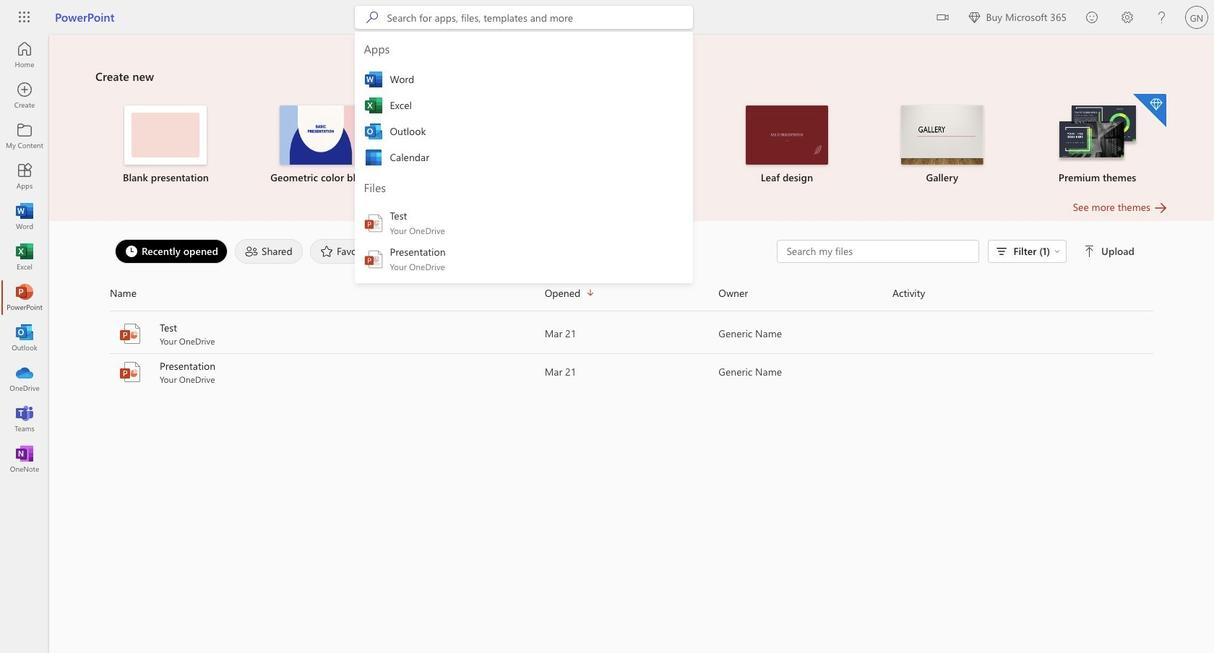 Task type: describe. For each thing, give the bounding box(es) containing it.
2 image__l4etb image from the top
[[365, 97, 383, 114]]

gn image
[[1186, 6, 1209, 29]]

gallery element
[[874, 106, 1012, 185]]

favorites element
[[310, 239, 387, 264]]

2 tab from the left
[[231, 239, 307, 264]]

home image
[[17, 48, 32, 62]]

blank presentation element
[[97, 106, 235, 185]]

2 32x32 image from the top
[[364, 249, 384, 270]]

geometric color block image
[[280, 106, 362, 165]]

teams image
[[17, 412, 32, 427]]

displaying 2 out of 2 files. status
[[778, 240, 1138, 263]]

onedrive image
[[17, 372, 32, 386]]

create image
[[17, 88, 32, 103]]

powerpoint image
[[17, 291, 32, 305]]

premium themes element
[[1029, 94, 1167, 185]]

Search my files text field
[[786, 244, 972, 259]]

1 group from the top
[[355, 32, 694, 171]]

minimalist sales pitch element
[[408, 106, 546, 185]]

onenote image
[[17, 453, 32, 467]]

shared element
[[235, 239, 303, 264]]



Task type: vqa. For each thing, say whether or not it's contained in the screenshot.
Minimalist sales pitch "element"
yes



Task type: locate. For each thing, give the bounding box(es) containing it.
1 vertical spatial powerpoint image
[[119, 361, 142, 384]]

powerpoint image for name presentation cell
[[119, 361, 142, 384]]

leaf design element
[[718, 106, 856, 185]]

4 image__l4etb image from the top
[[365, 149, 383, 166]]

activity, column 4 of 4 column header
[[893, 282, 1154, 305]]

0 vertical spatial 32x32 image
[[364, 213, 384, 234]]

navigation
[[0, 35, 49, 480]]

files element
[[355, 171, 386, 205]]

2 group from the top
[[355, 171, 694, 278]]

leaf design image
[[746, 106, 829, 165]]

powerpoint image inside name test cell
[[119, 323, 142, 346]]

list
[[95, 93, 1169, 200]]

1 powerpoint image from the top
[[119, 323, 142, 346]]

powerpoint image
[[119, 323, 142, 346], [119, 361, 142, 384]]

group
[[355, 32, 694, 171], [355, 171, 694, 278]]

geometric color block element
[[252, 106, 390, 185]]

excel image
[[17, 250, 32, 265]]

outlook image
[[17, 331, 32, 346]]

Search box. Suggestions appear as you type. search field
[[387, 6, 694, 29]]

2 powerpoint image from the top
[[119, 361, 142, 384]]

my content image
[[17, 129, 32, 143]]

gallery image
[[902, 106, 984, 165]]

1 vertical spatial 32x32 image
[[364, 249, 384, 270]]

1 image__l4etb image from the top
[[365, 71, 383, 88]]

main content
[[49, 35, 1215, 392]]

premium themes image
[[1057, 106, 1139, 164]]

apps image
[[17, 169, 32, 184]]

premium templates diamond image
[[1134, 94, 1167, 127]]

image__l4etb image
[[365, 71, 383, 88], [365, 97, 383, 114], [365, 123, 383, 140], [365, 149, 383, 166]]

1 tab from the left
[[111, 239, 231, 264]]

row
[[110, 282, 1154, 312]]

1 32x32 image from the top
[[364, 213, 384, 234]]

banner
[[0, 0, 1215, 283]]

tab list
[[111, 236, 778, 268]]

3 tab from the left
[[307, 239, 391, 264]]

recently opened element
[[115, 239, 228, 264]]

name test cell
[[110, 321, 545, 347]]

None search field
[[355, 6, 694, 283]]

0 vertical spatial powerpoint image
[[119, 323, 142, 346]]

powerpoint image for name test cell
[[119, 323, 142, 346]]

apps element
[[355, 32, 390, 67]]

name presentation cell
[[110, 359, 545, 385]]

word image
[[17, 210, 32, 224]]

application
[[0, 35, 1215, 654]]

tab
[[111, 239, 231, 264], [231, 239, 307, 264], [307, 239, 391, 264]]

powerpoint image inside name presentation cell
[[119, 361, 142, 384]]

32x32 image
[[364, 213, 384, 234], [364, 249, 384, 270]]

3 image__l4etb image from the top
[[365, 123, 383, 140]]



